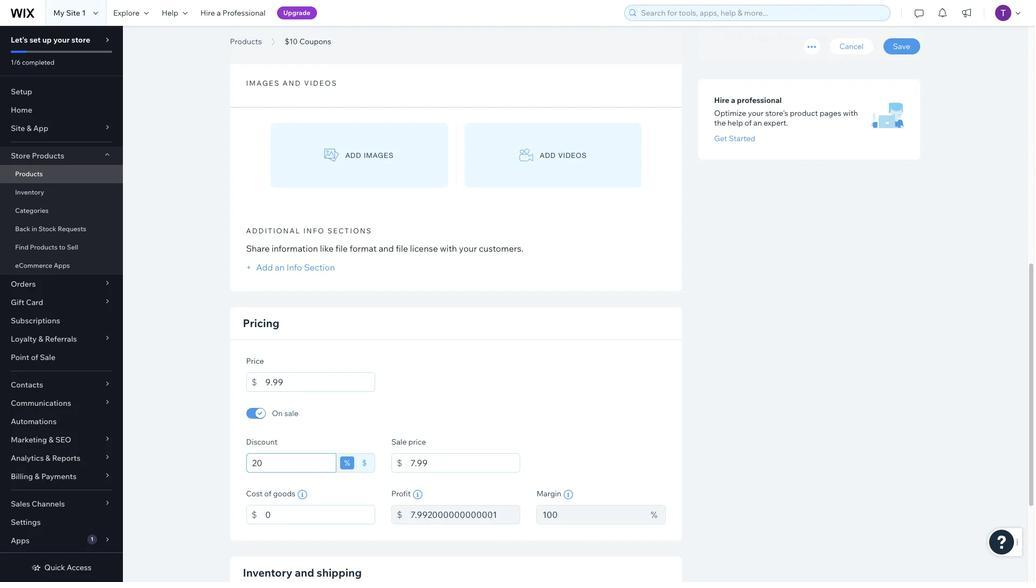 Task type: vqa. For each thing, say whether or not it's contained in the screenshot.
'Site' to the left
yes



Task type: describe. For each thing, give the bounding box(es) containing it.
videos
[[559, 151, 587, 159]]

info
[[287, 262, 302, 273]]

started
[[729, 134, 756, 143]]

save
[[893, 42, 911, 51]]

optimize your store's product pages with the help of an expert.
[[715, 108, 858, 128]]

inventory for inventory
[[15, 188, 44, 196]]

upgrade
[[283, 9, 311, 17]]

goods
[[273, 489, 295, 499]]

your inside sidebar element
[[53, 35, 70, 45]]

requests
[[58, 225, 86, 233]]

of inside optimize your store's product pages with the help of an expert.
[[745, 118, 752, 128]]

subscriptions
[[11, 316, 60, 326]]

analytics & reports button
[[0, 449, 123, 468]]

information
[[272, 243, 318, 254]]

get started
[[715, 134, 756, 143]]

and for videos
[[283, 79, 301, 87]]

loyalty
[[11, 334, 37, 344]]

0 horizontal spatial an
[[275, 262, 285, 273]]

hire for hire a professional
[[715, 95, 730, 105]]

communications
[[11, 399, 71, 408]]

your inside optimize your store's product pages with the help of an expert.
[[748, 108, 764, 118]]

automations
[[11, 417, 57, 427]]

1 vertical spatial products link
[[0, 165, 123, 183]]

0 horizontal spatial 1
[[82, 8, 86, 18]]

inventory and shipping
[[243, 566, 362, 580]]

products up ecommerce apps
[[30, 243, 58, 251]]

and for shipping
[[295, 566, 314, 580]]

customers.
[[479, 243, 524, 254]]

contacts
[[11, 380, 43, 390]]

add an info section
[[254, 262, 335, 273]]

sell
[[67, 243, 78, 251]]

analytics
[[11, 454, 44, 463]]

sale inside $10 coupons form
[[392, 437, 407, 447]]

add for add videos
[[540, 151, 556, 159]]

app
[[33, 124, 48, 133]]

sale price
[[392, 437, 426, 447]]

1/6
[[11, 58, 21, 66]]

point of sale
[[11, 353, 55, 362]]

my
[[53, 8, 64, 18]]

professional
[[223, 8, 266, 18]]

back
[[15, 225, 30, 233]]

marketing & seo button
[[0, 431, 123, 449]]

1 horizontal spatial %
[[651, 510, 658, 520]]

videos icon image
[[519, 149, 534, 162]]

videos
[[304, 79, 337, 87]]

loyalty & referrals button
[[0, 330, 123, 348]]

loyalty & referrals
[[11, 334, 77, 344]]

sales channels button
[[0, 495, 123, 513]]

communications button
[[0, 394, 123, 413]]

hire a professional link
[[194, 0, 272, 26]]

1 vertical spatial and
[[379, 243, 394, 254]]

categories link
[[0, 202, 123, 220]]

info
[[303, 227, 325, 235]]

1 vertical spatial apps
[[11, 536, 30, 546]]

1 horizontal spatial site
[[66, 8, 80, 18]]

site & app button
[[0, 119, 123, 138]]

in
[[32, 225, 37, 233]]

sales channels
[[11, 499, 65, 509]]

up
[[42, 35, 52, 45]]

price
[[409, 437, 426, 447]]

settings
[[11, 518, 41, 527]]

section
[[304, 262, 335, 273]]

of for point of sale
[[31, 353, 38, 362]]

add images
[[346, 151, 394, 159]]

price
[[246, 357, 264, 366]]

1 file from the left
[[336, 243, 348, 254]]

get started link
[[715, 134, 756, 143]]

referrals
[[45, 334, 77, 344]]

billing & payments
[[11, 472, 77, 482]]

card
[[26, 298, 43, 307]]

seo
[[55, 435, 71, 445]]

images and videos
[[246, 79, 337, 87]]

let's
[[11, 35, 28, 45]]

cost of goods
[[246, 489, 295, 499]]

setup link
[[0, 83, 123, 101]]

Search for tools, apps, help & more... field
[[638, 5, 887, 20]]

optimize
[[715, 108, 747, 118]]

products link inside $10 coupons form
[[225, 36, 267, 47]]

orders button
[[0, 275, 123, 293]]

professional
[[737, 95, 782, 105]]

info tooltip image for cost of goods
[[298, 490, 307, 500]]

explore
[[113, 8, 140, 18]]

cost
[[246, 489, 263, 499]]

point of sale link
[[0, 348, 123, 367]]

an inside optimize your store's product pages with the help of an expert.
[[754, 118, 762, 128]]

$10 coupons form
[[123, 0, 1035, 582]]

products down the store in the top of the page
[[15, 170, 43, 178]]

pricing
[[243, 317, 279, 330]]

site & app
[[11, 124, 48, 133]]

inventory for inventory and shipping
[[243, 566, 292, 580]]

site inside dropdown button
[[11, 124, 25, 133]]



Task type: locate. For each thing, give the bounding box(es) containing it.
add for add images
[[346, 151, 362, 159]]

inventory inside $10 coupons form
[[243, 566, 292, 580]]

& left the seo
[[49, 435, 54, 445]]

0 horizontal spatial your
[[53, 35, 70, 45]]

0 vertical spatial an
[[754, 118, 762, 128]]

1 horizontal spatial your
[[459, 243, 477, 254]]

0 vertical spatial %
[[344, 458, 350, 468]]

1 horizontal spatial info tooltip image
[[564, 490, 573, 500]]

home link
[[0, 101, 123, 119]]

product
[[790, 108, 818, 118]]

channels
[[32, 499, 65, 509]]

None text field
[[265, 505, 375, 525], [537, 505, 646, 525], [265, 505, 375, 525], [537, 505, 646, 525]]

1 horizontal spatial apps
[[54, 262, 70, 270]]

& for site
[[27, 124, 32, 133]]

0 horizontal spatial file
[[336, 243, 348, 254]]

& left app
[[27, 124, 32, 133]]

ecommerce apps
[[15, 262, 70, 270]]

None text field
[[265, 373, 375, 392], [246, 454, 337, 473], [411, 505, 521, 525], [265, 373, 375, 392], [246, 454, 337, 473], [411, 505, 521, 525]]

categories
[[15, 207, 49, 215]]

1 vertical spatial a
[[731, 95, 736, 105]]

with right the license
[[440, 243, 457, 254]]

0 horizontal spatial $10
[[230, 23, 264, 47]]

with inside optimize your store's product pages with the help of an expert.
[[843, 108, 858, 118]]

orders
[[11, 279, 36, 289]]

& for billing
[[35, 472, 40, 482]]

&
[[27, 124, 32, 133], [38, 334, 43, 344], [49, 435, 54, 445], [45, 454, 50, 463], [35, 472, 40, 482]]

quick access button
[[31, 563, 91, 573]]

your down professional
[[748, 108, 764, 118]]

completed
[[22, 58, 54, 66]]

automations link
[[0, 413, 123, 431]]

store products button
[[0, 147, 123, 165]]

1 inside sidebar element
[[91, 536, 93, 543]]

stock
[[39, 225, 56, 233]]

1 vertical spatial site
[[11, 124, 25, 133]]

hire inside $10 coupons form
[[715, 95, 730, 105]]

apps down find products to sell link
[[54, 262, 70, 270]]

0 horizontal spatial a
[[217, 8, 221, 18]]

0 horizontal spatial with
[[440, 243, 457, 254]]

find
[[15, 243, 28, 251]]

hire a professional
[[715, 95, 782, 105]]

info tooltip image
[[298, 490, 307, 500], [564, 490, 573, 500]]

share information like file format and file license with your customers.
[[246, 243, 524, 254]]

store products
[[11, 151, 64, 161]]

$
[[252, 377, 257, 388], [397, 458, 402, 469], [362, 458, 367, 468], [252, 510, 257, 520], [397, 510, 402, 520]]

products link down professional
[[225, 36, 267, 47]]

2 vertical spatial and
[[295, 566, 314, 580]]

share
[[246, 243, 270, 254]]

& right loyalty
[[38, 334, 43, 344]]

1 horizontal spatial inventory
[[243, 566, 292, 580]]

0 horizontal spatial products link
[[0, 165, 123, 183]]

$ text field
[[411, 454, 521, 473]]

1 vertical spatial your
[[748, 108, 764, 118]]

0 vertical spatial products link
[[225, 36, 267, 47]]

2 horizontal spatial of
[[745, 118, 752, 128]]

ecommerce
[[15, 262, 52, 270]]

your right up
[[53, 35, 70, 45]]

$10
[[230, 23, 264, 47], [285, 37, 298, 46]]

file left the license
[[396, 243, 408, 254]]

1 horizontal spatial add
[[540, 151, 556, 159]]

add an info section link
[[246, 262, 335, 273]]

of right 'point'
[[31, 353, 38, 362]]

sections
[[328, 227, 372, 235]]

hire
[[200, 8, 215, 18], [715, 95, 730, 105]]

a for professional
[[731, 95, 736, 105]]

Start typing a brand name field
[[718, 28, 900, 46]]

0 vertical spatial site
[[66, 8, 80, 18]]

hire for hire a professional
[[200, 8, 215, 18]]

discount
[[246, 437, 278, 447]]

hire right help button
[[200, 8, 215, 18]]

quick
[[44, 563, 65, 573]]

add right gallery "image"
[[346, 151, 362, 159]]

1 horizontal spatial of
[[264, 489, 272, 499]]

an left expert.
[[754, 118, 762, 128]]

info tooltip image
[[413, 490, 423, 500]]

help
[[728, 118, 743, 128]]

my site 1
[[53, 8, 86, 18]]

on sale
[[272, 409, 299, 419]]

add videos
[[540, 151, 587, 159]]

1 vertical spatial sale
[[392, 437, 407, 447]]

find products to sell link
[[0, 238, 123, 257]]

home
[[11, 105, 32, 115]]

1 horizontal spatial products link
[[225, 36, 267, 47]]

2 vertical spatial your
[[459, 243, 477, 254]]

sale down loyalty & referrals
[[40, 353, 55, 362]]

0 vertical spatial and
[[283, 79, 301, 87]]

& right billing
[[35, 472, 40, 482]]

back in stock requests
[[15, 225, 86, 233]]

products right the store in the top of the page
[[32, 151, 64, 161]]

your
[[53, 35, 70, 45], [748, 108, 764, 118], [459, 243, 477, 254]]

site
[[66, 8, 80, 18], [11, 124, 25, 133]]

0 horizontal spatial of
[[31, 353, 38, 362]]

0 horizontal spatial %
[[344, 458, 350, 468]]

2 horizontal spatial your
[[748, 108, 764, 118]]

a left professional
[[217, 8, 221, 18]]

products inside $10 coupons form
[[230, 37, 262, 46]]

images
[[246, 79, 280, 87]]

1 horizontal spatial $10
[[285, 37, 298, 46]]

a
[[217, 8, 221, 18], [731, 95, 736, 105]]

sidebar element
[[0, 26, 123, 582]]

and left the videos
[[283, 79, 301, 87]]

products inside dropdown button
[[32, 151, 64, 161]]

file
[[336, 243, 348, 254], [396, 243, 408, 254]]

& for analytics
[[45, 454, 50, 463]]

$10 coupons
[[230, 23, 352, 47], [285, 37, 331, 46]]

0 horizontal spatial add
[[346, 151, 362, 159]]

1 horizontal spatial hire
[[715, 95, 730, 105]]

find products to sell
[[15, 243, 78, 251]]

& inside dropdown button
[[27, 124, 32, 133]]

1 up access on the bottom left
[[91, 536, 93, 543]]

0 horizontal spatial apps
[[11, 536, 30, 546]]

gift card
[[11, 298, 43, 307]]

of for cost of goods
[[264, 489, 272, 499]]

hire up optimize
[[715, 95, 730, 105]]

1 vertical spatial 1
[[91, 536, 93, 543]]

1 horizontal spatial sale
[[392, 437, 407, 447]]

and right format at the left of page
[[379, 243, 394, 254]]

store's
[[766, 108, 789, 118]]

0 horizontal spatial info tooltip image
[[298, 490, 307, 500]]

0 vertical spatial sale
[[40, 353, 55, 362]]

save button
[[884, 38, 920, 54]]

pages
[[820, 108, 842, 118]]

1 vertical spatial of
[[31, 353, 38, 362]]

info tooltip image for margin
[[564, 490, 573, 500]]

with right "pages"
[[843, 108, 858, 118]]

0 vertical spatial with
[[843, 108, 858, 118]]

1 vertical spatial inventory
[[243, 566, 292, 580]]

& for marketing
[[49, 435, 54, 445]]

1 horizontal spatial a
[[731, 95, 736, 105]]

quick access
[[44, 563, 91, 573]]

marketing
[[11, 435, 47, 445]]

sale left price
[[392, 437, 407, 447]]

1 vertical spatial %
[[651, 510, 658, 520]]

1 horizontal spatial an
[[754, 118, 762, 128]]

$10 down professional
[[230, 23, 264, 47]]

ecommerce apps link
[[0, 257, 123, 275]]

sale
[[40, 353, 55, 362], [392, 437, 407, 447]]

0 vertical spatial of
[[745, 118, 752, 128]]

file right 'like'
[[336, 243, 348, 254]]

images
[[364, 151, 394, 159]]

and left shipping at bottom
[[295, 566, 314, 580]]

your left "customers."
[[459, 243, 477, 254]]

additional
[[246, 227, 301, 235]]

& left reports
[[45, 454, 50, 463]]

hire a professional
[[200, 8, 266, 18]]

products link down store products
[[0, 165, 123, 183]]

0 horizontal spatial inventory
[[15, 188, 44, 196]]

1 vertical spatial hire
[[715, 95, 730, 105]]

a up optimize
[[731, 95, 736, 105]]

payments
[[41, 472, 77, 482]]

& inside popup button
[[45, 454, 50, 463]]

2 file from the left
[[396, 243, 408, 254]]

site right my
[[66, 8, 80, 18]]

an left info at top left
[[275, 262, 285, 273]]

a for professional
[[217, 8, 221, 18]]

set
[[30, 35, 41, 45]]

info tooltip image right the goods
[[298, 490, 307, 500]]

of right help
[[745, 118, 752, 128]]

1/6 completed
[[11, 58, 54, 66]]

0 horizontal spatial hire
[[200, 8, 215, 18]]

1 info tooltip image from the left
[[298, 490, 307, 500]]

billing & payments button
[[0, 468, 123, 486]]

0 vertical spatial hire
[[200, 8, 215, 18]]

0 horizontal spatial sale
[[40, 353, 55, 362]]

$10 down upgrade button
[[285, 37, 298, 46]]

get
[[715, 134, 728, 143]]

2 info tooltip image from the left
[[564, 490, 573, 500]]

2 add from the left
[[540, 151, 556, 159]]

2 vertical spatial of
[[264, 489, 272, 499]]

help button
[[155, 0, 194, 26]]

of inside sidebar element
[[31, 353, 38, 362]]

0 vertical spatial 1
[[82, 8, 86, 18]]

sale inside sidebar element
[[40, 353, 55, 362]]

1 horizontal spatial with
[[843, 108, 858, 118]]

1 right my
[[82, 8, 86, 18]]

0 horizontal spatial site
[[11, 124, 25, 133]]

1 vertical spatial with
[[440, 243, 457, 254]]

marketing & seo
[[11, 435, 71, 445]]

apps down settings
[[11, 536, 30, 546]]

add right videos icon
[[540, 151, 556, 159]]

additional info sections
[[246, 227, 372, 235]]

products down professional
[[230, 37, 262, 46]]

0 vertical spatial apps
[[54, 262, 70, 270]]

a inside $10 coupons form
[[731, 95, 736, 105]]

of right cost
[[264, 489, 272, 499]]

1 vertical spatial an
[[275, 262, 285, 273]]

gift card button
[[0, 293, 123, 312]]

subscriptions link
[[0, 312, 123, 330]]

& for loyalty
[[38, 334, 43, 344]]

0 vertical spatial your
[[53, 35, 70, 45]]

1 horizontal spatial file
[[396, 243, 408, 254]]

billing
[[11, 472, 33, 482]]

of
[[745, 118, 752, 128], [31, 353, 38, 362], [264, 489, 272, 499]]

info tooltip image right margin
[[564, 490, 573, 500]]

on
[[272, 409, 283, 419]]

inventory inside sidebar element
[[15, 188, 44, 196]]

1 add from the left
[[346, 151, 362, 159]]

1
[[82, 8, 86, 18], [91, 536, 93, 543]]

0 vertical spatial a
[[217, 8, 221, 18]]

upgrade button
[[277, 6, 317, 19]]

margin
[[537, 489, 562, 499]]

the
[[715, 118, 726, 128]]

store
[[11, 151, 30, 161]]

gallery image
[[325, 149, 339, 162]]

1 horizontal spatial 1
[[91, 536, 93, 543]]

reports
[[52, 454, 80, 463]]

site down 'home'
[[11, 124, 25, 133]]

0 vertical spatial inventory
[[15, 188, 44, 196]]

apps
[[54, 262, 70, 270], [11, 536, 30, 546]]

and
[[283, 79, 301, 87], [379, 243, 394, 254], [295, 566, 314, 580]]

like
[[320, 243, 334, 254]]



